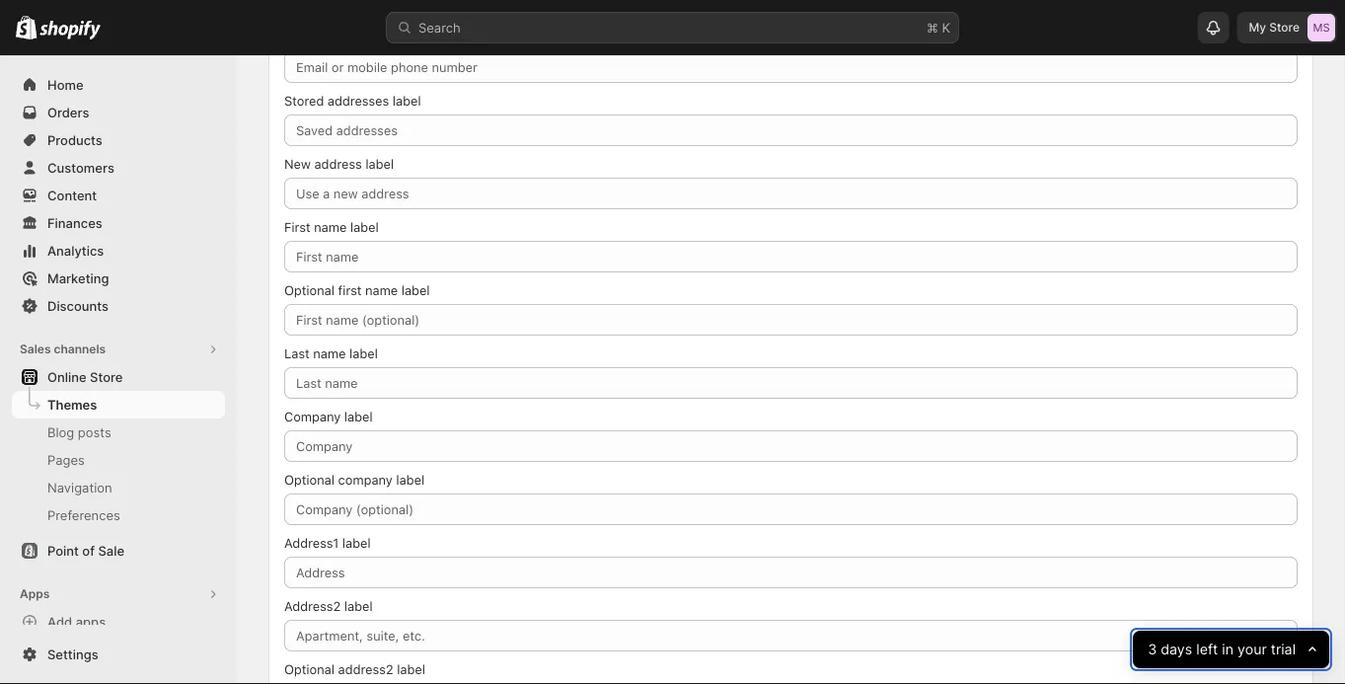 Task type: describe. For each thing, give the bounding box(es) containing it.
orders link
[[12, 99, 225, 126]]

add apps button
[[12, 608, 225, 636]]

trial
[[1271, 641, 1296, 658]]

shopify image
[[40, 20, 101, 40]]

content link
[[12, 182, 225, 209]]

my store
[[1249, 20, 1300, 35]]

online store link
[[12, 363, 225, 391]]

pages
[[47, 452, 85, 467]]

discounts link
[[12, 292, 225, 320]]

marketing link
[[12, 265, 225, 292]]

discounts
[[47, 298, 109, 313]]

days
[[1161, 641, 1193, 658]]

apps
[[20, 587, 50, 601]]

finances link
[[12, 209, 225, 237]]

⌘
[[927, 20, 939, 35]]

blog posts link
[[12, 419, 225, 446]]

online store
[[47, 369, 123, 385]]

customers link
[[12, 154, 225, 182]]

point of sale link
[[12, 537, 225, 565]]

point
[[47, 543, 79, 558]]

products
[[47, 132, 102, 148]]

store for online store
[[90, 369, 123, 385]]

⌘ k
[[927, 20, 951, 35]]

my
[[1249, 20, 1267, 35]]

analytics
[[47, 243, 104, 258]]

themes link
[[12, 391, 225, 419]]

my store image
[[1308, 14, 1336, 41]]

settings
[[47, 647, 98, 662]]

pages link
[[12, 446, 225, 474]]

preferences
[[47, 507, 120, 523]]



Task type: locate. For each thing, give the bounding box(es) containing it.
online
[[47, 369, 87, 385]]

sales
[[20, 342, 51, 356]]

navigation
[[47, 480, 112, 495]]

posts
[[78, 424, 111, 440]]

in
[[1222, 641, 1234, 658]]

preferences link
[[12, 501, 225, 529]]

1 vertical spatial store
[[90, 369, 123, 385]]

blog
[[47, 424, 74, 440]]

content
[[47, 188, 97, 203]]

channels
[[54, 342, 106, 356]]

blog posts
[[47, 424, 111, 440]]

orders
[[47, 105, 89, 120]]

products link
[[12, 126, 225, 154]]

1 horizontal spatial store
[[1270, 20, 1300, 35]]

store right my at top
[[1270, 20, 1300, 35]]

marketing
[[47, 270, 109, 286]]

0 horizontal spatial store
[[90, 369, 123, 385]]

apps
[[76, 614, 106, 629]]

store inside the online store link
[[90, 369, 123, 385]]

3 days left in your trial button
[[1133, 631, 1330, 668]]

search
[[419, 20, 461, 35]]

store
[[1270, 20, 1300, 35], [90, 369, 123, 385]]

3 days left in your trial
[[1148, 641, 1296, 658]]

finances
[[47, 215, 102, 231]]

sales channels
[[20, 342, 106, 356]]

3
[[1148, 641, 1157, 658]]

home link
[[12, 71, 225, 99]]

0 vertical spatial store
[[1270, 20, 1300, 35]]

store for my store
[[1270, 20, 1300, 35]]

settings link
[[12, 641, 225, 668]]

customers
[[47, 160, 114, 175]]

home
[[47, 77, 84, 92]]

sale
[[98, 543, 124, 558]]

of
[[82, 543, 95, 558]]

analytics link
[[12, 237, 225, 265]]

point of sale
[[47, 543, 124, 558]]

sales channels button
[[12, 336, 225, 363]]

k
[[942, 20, 951, 35]]

themes
[[47, 397, 97, 412]]

store down sales channels button
[[90, 369, 123, 385]]

point of sale button
[[0, 537, 237, 565]]

shopify image
[[16, 15, 37, 39]]

your
[[1238, 641, 1267, 658]]

left
[[1197, 641, 1218, 658]]

apps button
[[12, 580, 225, 608]]

add apps
[[47, 614, 106, 629]]

add
[[47, 614, 72, 629]]

navigation link
[[12, 474, 225, 501]]



Task type: vqa. For each thing, say whether or not it's contained in the screenshot.
dialog
no



